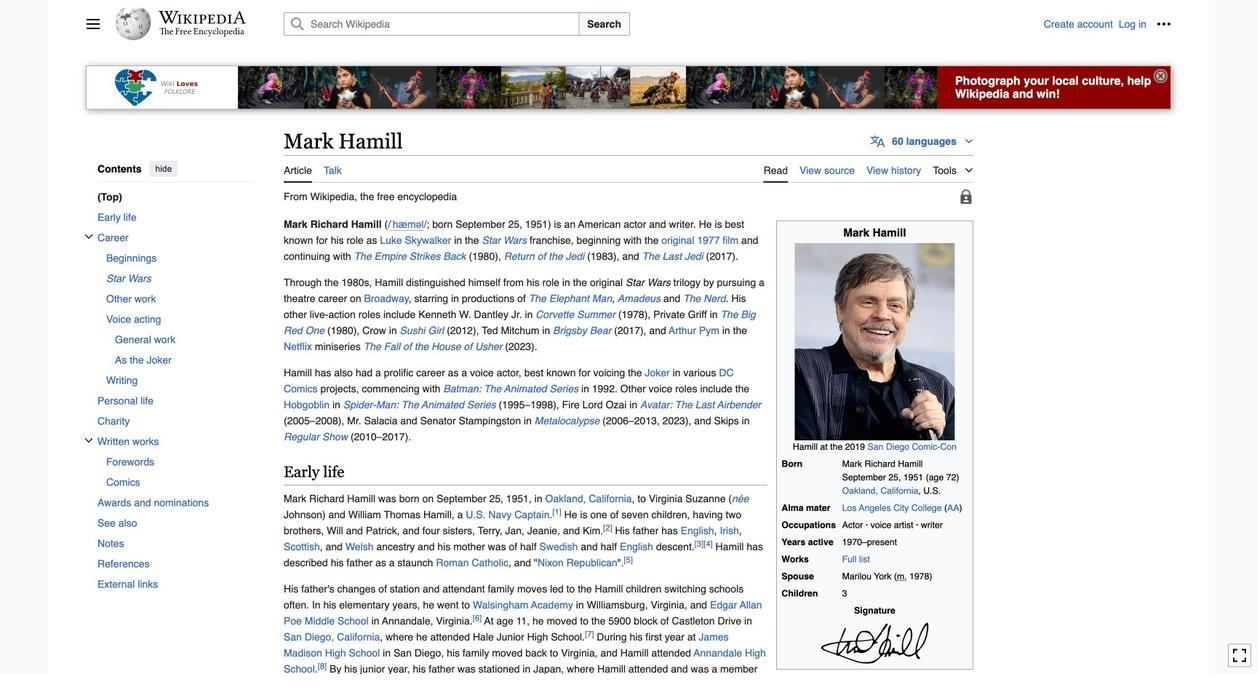 Task type: describe. For each thing, give the bounding box(es) containing it.
personal tools navigation
[[1044, 12, 1176, 36]]

the free encyclopedia image
[[160, 28, 245, 37]]

hide image
[[1154, 69, 1168, 83]]

log in and more options image
[[1157, 17, 1172, 31]]

wikipedia image
[[159, 11, 246, 24]]



Task type: vqa. For each thing, say whether or not it's contained in the screenshot.
top x small image
yes



Task type: locate. For each thing, give the bounding box(es) containing it.
language progressive image
[[871, 134, 885, 149]]

None search field
[[266, 12, 1044, 36]]

1 vertical spatial x small image
[[84, 436, 93, 445]]

fullscreen image
[[1233, 648, 1248, 663]]

menu image
[[86, 17, 100, 31]]

x small image
[[84, 232, 93, 241], [84, 436, 93, 445]]

Search Wikipedia search field
[[284, 12, 580, 36]]

1 x small image from the top
[[84, 232, 93, 241]]

main content
[[278, 127, 1172, 674]]

0 vertical spatial x small image
[[84, 232, 93, 241]]

page semi-protected image
[[959, 189, 974, 204]]

2 x small image from the top
[[84, 436, 93, 445]]



